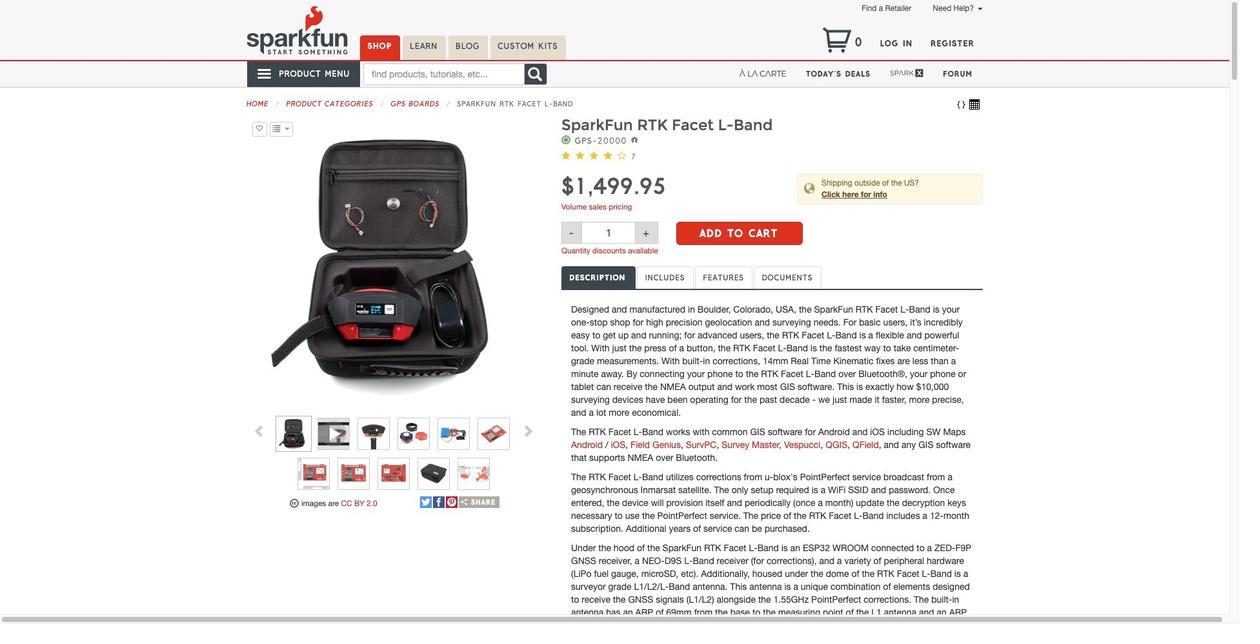 Task type: vqa. For each thing, say whether or not it's contained in the screenshot.
big dome pushbutton - blue "image"
no



Task type: locate. For each thing, give the bounding box(es) containing it.
None submit
[[676, 222, 803, 245]]

hamburger image
[[257, 66, 273, 82]]

star full image down in stock icon
[[561, 151, 571, 160]]

share on twitter image
[[420, 497, 432, 509]]

tab list
[[561, 266, 983, 291]]

star full image
[[561, 151, 571, 160], [603, 151, 613, 160]]

alert
[[797, 174, 983, 205]]

tab panel
[[561, 304, 983, 625]]

1 star full image from the left
[[575, 151, 585, 160]]

sparkfun rtk facet l-band image
[[247, 117, 540, 410]]

1 horizontal spatial star full image
[[603, 151, 613, 160]]

star full image
[[575, 151, 585, 160], [589, 151, 599, 160]]

1 horizontal spatial star full image
[[589, 151, 599, 160]]

Quantity text field
[[582, 222, 636, 244]]

0 horizontal spatial star full image
[[561, 151, 571, 160]]

share on facebook image
[[433, 497, 445, 509]]

0 horizontal spatial star full image
[[575, 151, 585, 160]]

star full image left star empty icon
[[603, 151, 613, 160]]

json/ image
[[955, 99, 969, 110]]

csv/ image
[[969, 99, 983, 110]]



Task type: describe. For each thing, give the bounding box(es) containing it.
1 star full image from the left
[[561, 151, 571, 160]]

find products, tutorials, etc... text field
[[363, 63, 525, 85]]

2 star full image from the left
[[603, 151, 613, 160]]

list image
[[273, 125, 281, 132]]

cc image
[[290, 499, 299, 509]]

star empty image
[[617, 151, 627, 160]]

2 star full image from the left
[[589, 151, 599, 160]]

share image
[[461, 499, 468, 506]]

add to favorites image
[[255, 125, 264, 132]]

globe image
[[804, 183, 815, 195]]

oshw image
[[631, 136, 639, 145]]

in stock image
[[561, 136, 571, 145]]

pin it image
[[446, 497, 458, 509]]



